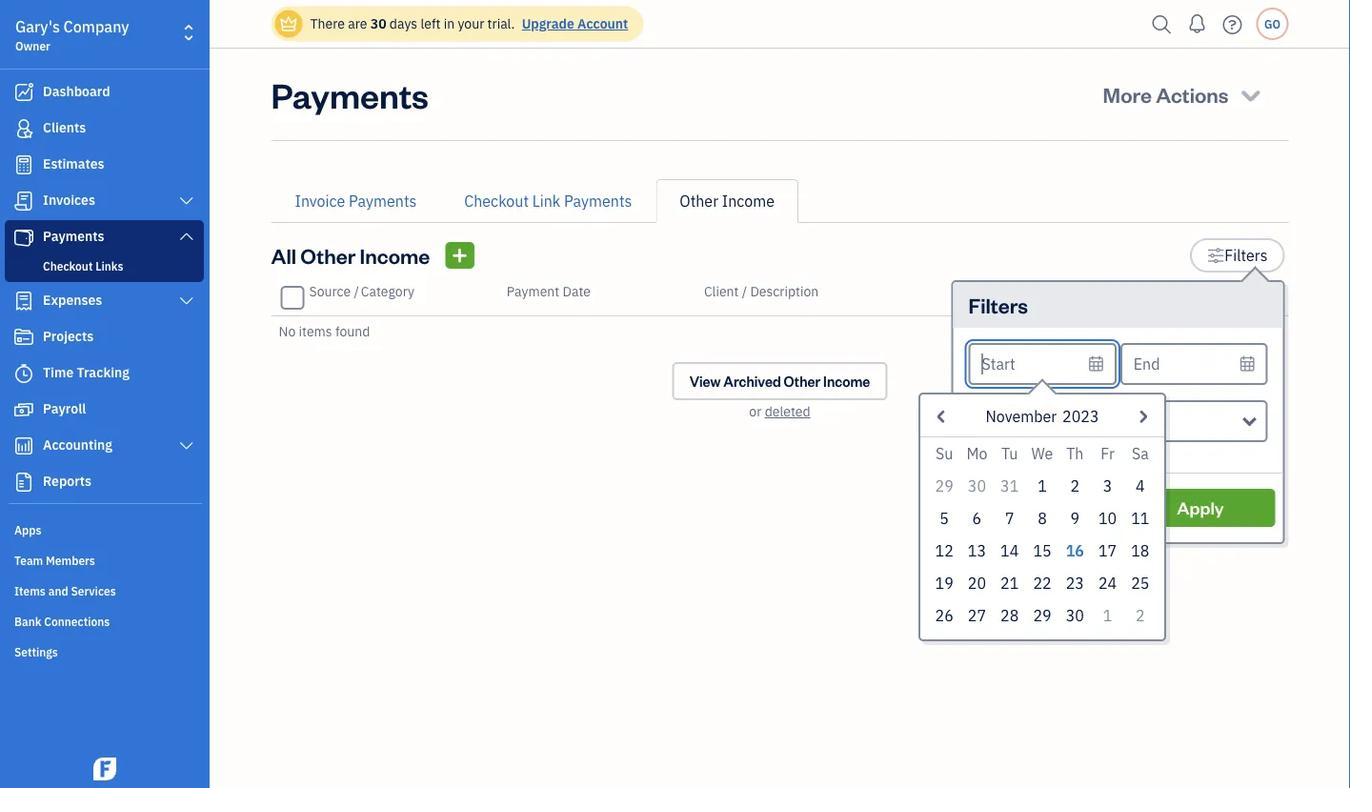 Task type: vqa. For each thing, say whether or not it's contained in the screenshot.


Task type: describe. For each thing, give the bounding box(es) containing it.
dashboard image
[[12, 83, 35, 102]]

items
[[14, 583, 46, 599]]

actions
[[1156, 81, 1229, 108]]

/ for description
[[742, 283, 747, 300]]

21 button
[[994, 567, 1026, 600]]

team members link
[[5, 545, 204, 574]]

chart image
[[12, 437, 35, 456]]

source
[[309, 283, 351, 300]]

1 horizontal spatial other
[[680, 191, 719, 211]]

0 vertical spatial 2 button
[[1059, 470, 1092, 502]]

22
[[1034, 573, 1052, 593]]

upgrade account link
[[518, 15, 628, 32]]

projects link
[[5, 320, 204, 355]]

1 vertical spatial income
[[360, 242, 430, 269]]

Start date in MM/DD/YYYY format text field
[[969, 343, 1117, 385]]

2 vertical spatial other
[[784, 372, 821, 390]]

9
[[1071, 508, 1080, 529]]

0 horizontal spatial 29
[[936, 476, 954, 496]]

3
[[1103, 476, 1113, 496]]

25
[[1132, 573, 1150, 593]]

payment date button
[[507, 283, 591, 300]]

1 horizontal spatial 29
[[1034, 606, 1052, 626]]

no
[[279, 323, 296, 340]]

9 button
[[1059, 502, 1092, 535]]

links
[[95, 258, 123, 274]]

bank connections link
[[5, 606, 204, 635]]

payment image
[[12, 228, 35, 247]]

0 vertical spatial 30 button
[[961, 470, 994, 502]]

members
[[46, 553, 95, 568]]

time tracking link
[[5, 356, 204, 391]]

1 for the rightmost 1 button
[[1103, 606, 1113, 626]]

payment date
[[507, 283, 591, 300]]

27
[[968, 606, 987, 626]]

invoice
[[295, 191, 345, 211]]

1 vertical spatial 29 button
[[1026, 600, 1059, 632]]

th
[[1067, 444, 1084, 464]]

11
[[1132, 508, 1150, 529]]

freshbooks image
[[90, 758, 120, 781]]

3 button
[[1092, 470, 1124, 502]]

1 horizontal spatial 30 button
[[1059, 600, 1092, 632]]

project image
[[12, 328, 35, 347]]

clients
[[43, 119, 86, 136]]

invoice image
[[12, 192, 35, 211]]

are
[[348, 15, 367, 32]]

november 2023
[[986, 407, 1099, 427]]

1 horizontal spatial income
[[722, 191, 775, 211]]

0 vertical spatial 1 button
[[1026, 470, 1059, 502]]

0 vertical spatial 2
[[1071, 476, 1080, 496]]

26 button
[[928, 600, 961, 632]]

17 button
[[1092, 535, 1124, 567]]

settings
[[14, 644, 58, 660]]

18 button
[[1124, 535, 1157, 567]]

payments down are
[[271, 71, 429, 117]]

12 button
[[928, 535, 961, 567]]

28 button
[[994, 600, 1026, 632]]

payroll link
[[5, 393, 204, 427]]

and
[[48, 583, 68, 599]]

13
[[968, 541, 987, 561]]

all other income
[[271, 242, 430, 269]]

24 button
[[1092, 567, 1124, 600]]

22 button
[[1026, 567, 1059, 600]]

go button
[[1257, 8, 1289, 40]]

28
[[1001, 606, 1019, 626]]

chevrondown image
[[1238, 81, 1264, 108]]

End date in MM/DD/YYYY format text field
[[1121, 343, 1268, 385]]

chevron large down image for payments
[[178, 229, 195, 244]]

10 button
[[1092, 502, 1124, 535]]

expenses
[[43, 291, 102, 309]]

10
[[1099, 508, 1117, 529]]

upgrade
[[522, 15, 574, 32]]

gary's
[[15, 17, 60, 37]]

checkout links link
[[9, 254, 200, 277]]

team
[[14, 553, 43, 568]]

0 horizontal spatial 29 button
[[928, 470, 961, 502]]

30 for "30" button to the right
[[1066, 606, 1085, 626]]

company
[[63, 17, 129, 37]]

payments right link
[[564, 191, 632, 211]]

26
[[936, 606, 954, 626]]

more
[[1103, 81, 1152, 108]]

amount
[[1234, 283, 1281, 300]]

date
[[563, 283, 591, 300]]

link
[[533, 191, 561, 211]]

items
[[299, 323, 332, 340]]

amount button
[[1234, 283, 1281, 300]]

0 horizontal spatial other
[[301, 242, 356, 269]]

connections
[[44, 614, 110, 629]]

estimates
[[43, 155, 104, 173]]

money image
[[12, 400, 35, 419]]

no items found
[[279, 323, 370, 340]]

or
[[750, 403, 762, 420]]

checkout for checkout links
[[43, 258, 93, 274]]

4
[[1136, 476, 1145, 496]]

8
[[1038, 508, 1047, 529]]

7
[[1005, 508, 1015, 529]]

your
[[458, 15, 484, 32]]

report image
[[12, 473, 35, 492]]

su
[[936, 444, 953, 464]]

5 button
[[928, 502, 961, 535]]

25 button
[[1124, 567, 1157, 600]]



Task type: locate. For each thing, give the bounding box(es) containing it.
go to help image
[[1218, 10, 1248, 39]]

bank
[[14, 614, 41, 629]]

2 horizontal spatial income
[[824, 372, 870, 390]]

1 for the topmost 1 button
[[1038, 476, 1047, 496]]

payment
[[507, 283, 560, 300]]

12
[[936, 541, 954, 561]]

estimates link
[[5, 148, 204, 182]]

1 horizontal spatial 2
[[1136, 606, 1145, 626]]

1 horizontal spatial 2 button
[[1124, 600, 1157, 632]]

0 vertical spatial filters
[[1225, 245, 1268, 265]]

27 button
[[961, 600, 994, 632]]

filters up start date in mm/dd/yyyy format text field
[[969, 291, 1028, 318]]

settings image
[[1207, 244, 1225, 267]]

other income link
[[656, 179, 799, 223]]

1 vertical spatial other
[[301, 242, 356, 269]]

apps
[[14, 522, 41, 538]]

1 vertical spatial 1 button
[[1092, 600, 1124, 632]]

bank connections
[[14, 614, 110, 629]]

checkout link payments link
[[441, 179, 656, 223]]

1 vertical spatial 30
[[968, 476, 987, 496]]

chevron large down image up payments link
[[178, 193, 195, 209]]

1 up clear
[[1038, 476, 1047, 496]]

payments link
[[5, 220, 204, 254]]

19 button
[[928, 567, 961, 600]]

found
[[335, 323, 370, 340]]

1 vertical spatial 1
[[1103, 606, 1113, 626]]

chevron large down image for expenses
[[178, 294, 195, 309]]

6
[[973, 508, 982, 529]]

14 button
[[994, 535, 1026, 567]]

checkout inside main element
[[43, 258, 93, 274]]

11 button
[[1124, 502, 1157, 535]]

crown image
[[279, 14, 299, 34]]

chevron large down image for invoices
[[178, 193, 195, 209]]

other up deleted link
[[784, 372, 821, 390]]

owner
[[15, 38, 50, 53]]

1 chevron large down image from the top
[[178, 229, 195, 244]]

2 vertical spatial income
[[824, 372, 870, 390]]

29 down 22
[[1034, 606, 1052, 626]]

timer image
[[12, 364, 35, 383]]

0 vertical spatial 29 button
[[928, 470, 961, 502]]

2
[[1071, 476, 1080, 496], [1136, 606, 1145, 626]]

2 vertical spatial 30
[[1066, 606, 1085, 626]]

checkout left link
[[464, 191, 529, 211]]

left
[[421, 15, 441, 32]]

main element
[[0, 0, 257, 788]]

1 down 24 button on the right bottom of page
[[1103, 606, 1113, 626]]

1 horizontal spatial checkout
[[464, 191, 529, 211]]

accounting link
[[5, 429, 204, 463]]

0 horizontal spatial 1 button
[[1026, 470, 1059, 502]]

30 button down mo
[[961, 470, 994, 502]]

0 vertical spatial chevron large down image
[[178, 193, 195, 209]]

1 horizontal spatial 1 button
[[1092, 600, 1124, 632]]

view archived other income
[[690, 372, 870, 390]]

other up client
[[680, 191, 719, 211]]

november
[[986, 407, 1057, 427]]

19
[[936, 573, 954, 593]]

0 vertical spatial 30
[[371, 15, 387, 32]]

2 chevron large down image from the top
[[178, 294, 195, 309]]

dashboard
[[43, 82, 110, 100]]

2023
[[1063, 407, 1099, 427]]

grid
[[928, 437, 1157, 632]]

notifications image
[[1182, 5, 1213, 43]]

reports link
[[5, 465, 204, 499]]

2 chevron large down image from the top
[[178, 438, 195, 454]]

other
[[680, 191, 719, 211], [301, 242, 356, 269], [784, 372, 821, 390]]

/ right the source
[[354, 283, 359, 300]]

1 vertical spatial filters
[[969, 291, 1028, 318]]

more actions button
[[1086, 71, 1281, 117]]

expense image
[[12, 292, 35, 311]]

payments up checkout links
[[43, 227, 104, 245]]

gary's company owner
[[15, 17, 129, 53]]

0 horizontal spatial 30 button
[[961, 470, 994, 502]]

checkout for checkout link payments
[[464, 191, 529, 211]]

invoice payments
[[295, 191, 417, 211]]

clear button
[[969, 489, 1118, 527]]

invoices
[[43, 191, 95, 209]]

5
[[940, 508, 949, 529]]

1 vertical spatial 2
[[1136, 606, 1145, 626]]

expenses link
[[5, 284, 204, 318]]

chevron large down image down checkout links link
[[178, 294, 195, 309]]

29 button down 22
[[1026, 600, 1059, 632]]

team members
[[14, 553, 95, 568]]

chevron large down image inside payments link
[[178, 229, 195, 244]]

grid containing su
[[928, 437, 1157, 632]]

23 button
[[1059, 567, 1092, 600]]

1 horizontal spatial 30
[[968, 476, 987, 496]]

checkout up expenses
[[43, 258, 93, 274]]

/
[[354, 283, 359, 300], [742, 283, 747, 300]]

filters up amount
[[1225, 245, 1268, 265]]

1 vertical spatial checkout
[[43, 258, 93, 274]]

30 right are
[[371, 15, 387, 32]]

0 vertical spatial 1
[[1038, 476, 1047, 496]]

add new other income entry image
[[451, 244, 469, 267]]

1 button up 8
[[1026, 470, 1059, 502]]

0 horizontal spatial filters
[[969, 291, 1028, 318]]

2 button
[[1059, 470, 1092, 502], [1124, 600, 1157, 632]]

apps link
[[5, 515, 204, 543]]

invoice payments link
[[271, 179, 441, 223]]

dashboard link
[[5, 75, 204, 110]]

or deleted
[[750, 403, 811, 420]]

apply button
[[1126, 489, 1276, 527]]

other up the source
[[301, 242, 356, 269]]

payments inside main element
[[43, 227, 104, 245]]

other income
[[680, 191, 775, 211]]

chevron large down image up checkout links link
[[178, 229, 195, 244]]

1 vertical spatial 30 button
[[1059, 600, 1092, 632]]

16 button
[[1059, 535, 1092, 567]]

1 chevron large down image from the top
[[178, 193, 195, 209]]

sa
[[1132, 444, 1149, 464]]

trial.
[[488, 15, 515, 32]]

search image
[[1147, 10, 1178, 39]]

15
[[1034, 541, 1052, 561]]

2 button down 25
[[1124, 600, 1157, 632]]

31 button
[[994, 470, 1026, 502]]

deleted link
[[765, 403, 811, 420]]

0 vertical spatial income
[[722, 191, 775, 211]]

payments right invoice
[[349, 191, 417, 211]]

chevron large down image up reports link
[[178, 438, 195, 454]]

0 horizontal spatial 1
[[1038, 476, 1047, 496]]

0 horizontal spatial 2 button
[[1059, 470, 1092, 502]]

30
[[371, 15, 387, 32], [968, 476, 987, 496], [1066, 606, 1085, 626]]

1 horizontal spatial 1
[[1103, 606, 1113, 626]]

chevron large down image
[[178, 193, 195, 209], [178, 438, 195, 454]]

tu
[[1002, 444, 1018, 464]]

0 vertical spatial chevron large down image
[[178, 229, 195, 244]]

chevron large down image
[[178, 229, 195, 244], [178, 294, 195, 309]]

8 button
[[1026, 502, 1059, 535]]

0 horizontal spatial 30
[[371, 15, 387, 32]]

1 button
[[1026, 470, 1059, 502], [1092, 600, 1124, 632]]

6 button
[[961, 502, 994, 535]]

client
[[704, 283, 739, 300]]

days
[[390, 15, 418, 32]]

view
[[690, 372, 721, 390]]

/ right client
[[742, 283, 747, 300]]

1 horizontal spatial filters
[[1225, 245, 1268, 265]]

clear
[[1022, 497, 1065, 519]]

1 horizontal spatial 29 button
[[1026, 600, 1059, 632]]

29 button down su
[[928, 470, 961, 502]]

0 vertical spatial checkout
[[464, 191, 529, 211]]

0 horizontal spatial /
[[354, 283, 359, 300]]

accounting
[[43, 436, 112, 454]]

estimate image
[[12, 155, 35, 174]]

filters inside 'dropdown button'
[[1225, 245, 1268, 265]]

1 vertical spatial 29
[[1034, 606, 1052, 626]]

2 / from the left
[[742, 283, 747, 300]]

1 vertical spatial chevron large down image
[[178, 438, 195, 454]]

20
[[968, 573, 987, 593]]

there are 30 days left in your trial. upgrade account
[[310, 15, 628, 32]]

chevron large down image for accounting
[[178, 438, 195, 454]]

deleted
[[765, 403, 811, 420]]

30 button down 23
[[1059, 600, 1092, 632]]

client image
[[12, 119, 35, 138]]

1 / from the left
[[354, 283, 359, 300]]

0 horizontal spatial income
[[360, 242, 430, 269]]

chevron large down image inside invoices link
[[178, 193, 195, 209]]

0 horizontal spatial checkout
[[43, 258, 93, 274]]

0 vertical spatial 29
[[936, 476, 954, 496]]

20 button
[[961, 567, 994, 600]]

checkout links
[[43, 258, 123, 274]]

items and services
[[14, 583, 116, 599]]

/ for category
[[354, 283, 359, 300]]

15 button
[[1026, 535, 1059, 567]]

0 horizontal spatial 2
[[1071, 476, 1080, 496]]

2 down 25 button
[[1136, 606, 1145, 626]]

2 down th
[[1071, 476, 1080, 496]]

go
[[1265, 16, 1281, 31]]

time
[[43, 364, 74, 381]]

in
[[444, 15, 455, 32]]

0 vertical spatial other
[[680, 191, 719, 211]]

2 button up 9
[[1059, 470, 1092, 502]]

31
[[1001, 476, 1019, 496]]

apply
[[1177, 497, 1224, 519]]

1 vertical spatial chevron large down image
[[178, 294, 195, 309]]

payroll
[[43, 400, 86, 417]]

1 button down 24
[[1092, 600, 1124, 632]]

30 for "30" button to the top
[[968, 476, 987, 496]]

1 horizontal spatial /
[[742, 283, 747, 300]]

2 horizontal spatial 30
[[1066, 606, 1085, 626]]

30 down mo
[[968, 476, 987, 496]]

14
[[1001, 541, 1019, 561]]

4 button
[[1124, 470, 1157, 502]]

invoices link
[[5, 184, 204, 218]]

29 up 5 button
[[936, 476, 954, 496]]

30 down 23
[[1066, 606, 1085, 626]]

1 vertical spatial 2 button
[[1124, 600, 1157, 632]]

2 horizontal spatial other
[[784, 372, 821, 390]]

clients link
[[5, 112, 204, 146]]



